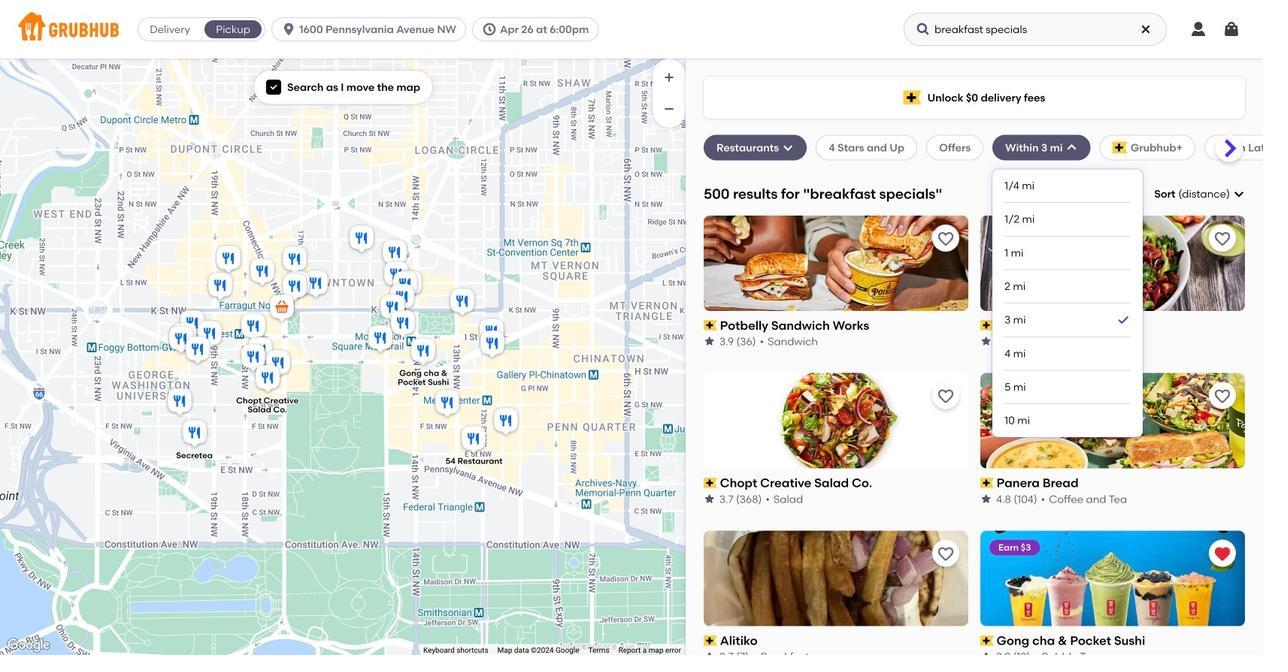Task type: locate. For each thing, give the bounding box(es) containing it.
7 eleven image
[[267, 293, 297, 326]]

andy's pizza foggy bottom image
[[166, 324, 196, 357]]

map region
[[0, 59, 686, 656]]

gong cha & pocket sushi image
[[408, 336, 438, 369]]

google image
[[4, 636, 53, 656]]

secretea image
[[180, 418, 210, 451]]

1 vertical spatial grubhub plus flag logo image
[[1113, 142, 1128, 154]]

0 vertical spatial subscription pass image
[[981, 320, 994, 331]]

grubhub plus flag logo image
[[904, 91, 922, 105], [1113, 142, 1128, 154]]

pisco y nazca ceviche gastrobar- washington d.c. image
[[214, 244, 244, 277]]

None field
[[1155, 187, 1245, 202]]

qdoba mexican eats image
[[491, 406, 521, 439]]

founding farmers dc image
[[183, 335, 213, 368]]

immigrant food+ at planet word museum image
[[447, 287, 478, 320]]

list box
[[1005, 170, 1131, 438]]

subscription pass image for 'potbelly sandwich works logo'
[[704, 320, 717, 331]]

toryumon japanese house image
[[195, 319, 225, 352]]

1 horizontal spatial grubhub plus flag logo image
[[1113, 142, 1128, 154]]

option
[[1005, 304, 1131, 338]]

0 horizontal spatial grubhub plus flag logo image
[[904, 91, 922, 105]]

minus icon image
[[662, 102, 677, 117]]

potbelly sandwich works image
[[263, 348, 293, 381]]

subscription pass image for chopt creative salad co. logo
[[704, 478, 717, 489]]

star icon image for alitiko logo at the bottom right subscription pass image
[[704, 652, 716, 656]]

star icon image
[[704, 336, 716, 348], [981, 336, 993, 348], [704, 494, 716, 506], [981, 494, 993, 506], [704, 652, 716, 656], [981, 652, 993, 656]]

1 subscription pass image from the top
[[981, 320, 994, 331]]

subscription pass image
[[704, 320, 717, 331], [704, 478, 717, 489], [704, 636, 717, 647], [981, 636, 994, 647]]

pret a manger image
[[283, 269, 313, 302]]

check icon image
[[1116, 313, 1131, 328]]

1 vertical spatial subscription pass image
[[981, 478, 994, 489]]

svg image
[[281, 22, 296, 37], [482, 22, 497, 37], [916, 22, 931, 37], [1140, 23, 1152, 35], [1066, 142, 1078, 154]]

sweet leaf midtown image
[[347, 223, 377, 256]]

opaline bar & brasserie logo image
[[981, 216, 1245, 311]]

0 vertical spatial grubhub plus flag logo image
[[904, 91, 922, 105]]

morton's the steakhouse image
[[247, 256, 278, 290]]

potbelly sandwich works logo image
[[704, 216, 969, 311]]

a-1 wines & liquor image
[[387, 282, 417, 315]]

chopt creative salad co. image
[[253, 363, 283, 396]]

bozzelli's image
[[381, 259, 411, 293]]

subscription pass image
[[981, 320, 994, 331], [981, 478, 994, 489]]

2 subscription pass image from the top
[[981, 478, 994, 489]]

svg image
[[1190, 20, 1208, 38], [1223, 20, 1241, 38], [269, 83, 278, 92], [782, 142, 794, 154], [1233, 188, 1245, 200]]

54 restaurant image
[[459, 424, 489, 457]]

subway image
[[388, 308, 418, 341]]



Task type: vqa. For each thing, say whether or not it's contained in the screenshot.
The Tteobokki at the top of the page
no



Task type: describe. For each thing, give the bounding box(es) containing it.
the bussdown dc image
[[169, 321, 199, 354]]

smoothie king image
[[280, 271, 310, 305]]

Search for food, convenience, alcohol... search field
[[904, 13, 1167, 46]]

subscription pass image for alitiko logo at the bottom right
[[704, 636, 717, 647]]

panera bread image
[[245, 335, 275, 369]]

main navigation navigation
[[0, 0, 1263, 59]]

sushi aoi image
[[478, 329, 508, 362]]

alitiko image
[[238, 342, 268, 375]]

star icon image for 'potbelly sandwich works logo' subscription pass image
[[704, 336, 716, 348]]

alitiko logo image
[[704, 531, 969, 627]]

lincoln image
[[380, 238, 410, 271]]

grill kabob image
[[395, 268, 425, 302]]

grazie grazie image
[[205, 271, 235, 304]]

joe & the juice image
[[280, 244, 310, 278]]

moi moi image
[[301, 268, 331, 302]]

haad thai image
[[477, 317, 507, 350]]

carvings image
[[165, 387, 195, 420]]

coco lezzone image
[[378, 293, 408, 326]]

opaline bar & brasserie image
[[365, 323, 396, 356]]

star icon image for subscription pass image for chopt creative salad co. logo
[[704, 494, 716, 506]]

district taco - metro center image
[[432, 388, 463, 421]]

lima twist image
[[390, 269, 420, 302]]

star icon image for first subscription pass icon from the bottom
[[981, 494, 993, 506]]

plus icon image
[[662, 70, 677, 85]]

taberna del alabardero image
[[238, 311, 268, 344]]

poppabox image
[[177, 308, 208, 341]]

star icon image for second subscription pass icon from the bottom of the page
[[981, 336, 993, 348]]

chopt creative salad co. logo image
[[704, 374, 969, 469]]



